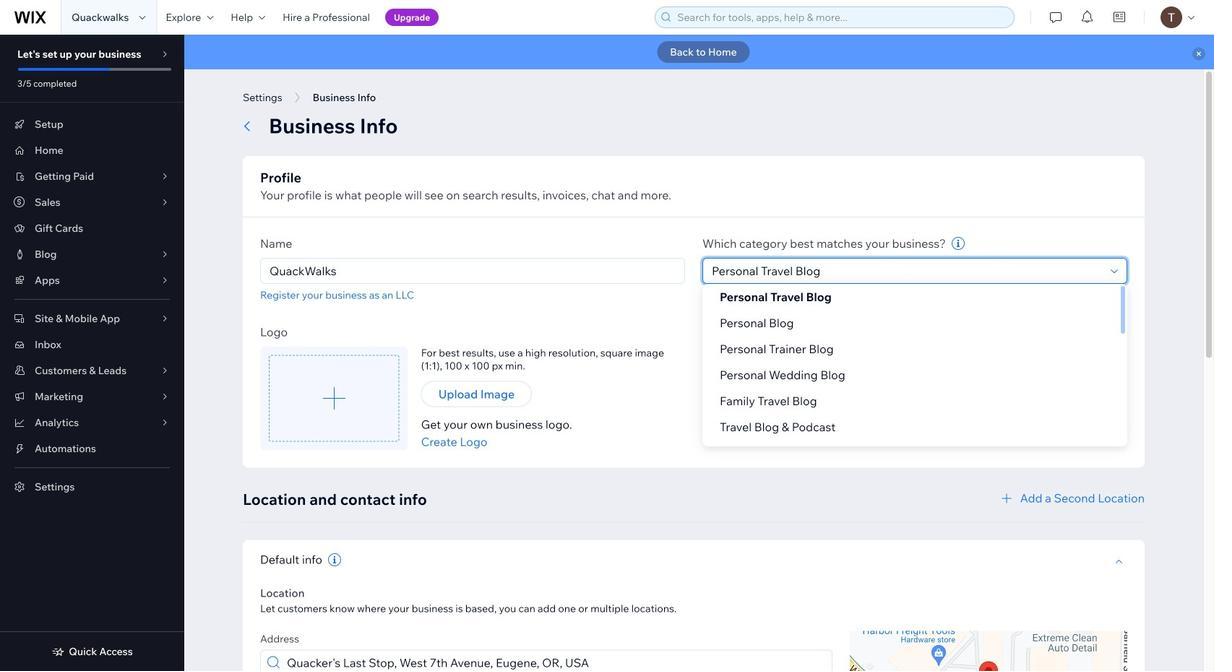 Task type: locate. For each thing, give the bounding box(es) containing it.
alert
[[184, 35, 1215, 69]]

list box
[[703, 284, 1128, 466]]

Search for your business address field
[[283, 651, 828, 672]]

sidebar element
[[0, 35, 184, 672]]

Describe your business here. What makes it great? Use short catchy text to tell people what you do or offer. text field
[[703, 329, 1128, 432]]



Task type: vqa. For each thing, say whether or not it's contained in the screenshot.
Go
no



Task type: describe. For each thing, give the bounding box(es) containing it.
map region
[[850, 632, 1128, 672]]

Enter your business or website type field
[[708, 259, 1107, 283]]

Search for tools, apps, help & more... field
[[673, 7, 1010, 27]]

Type your business name (e.g., Amy's Shoes) field
[[265, 259, 680, 283]]



